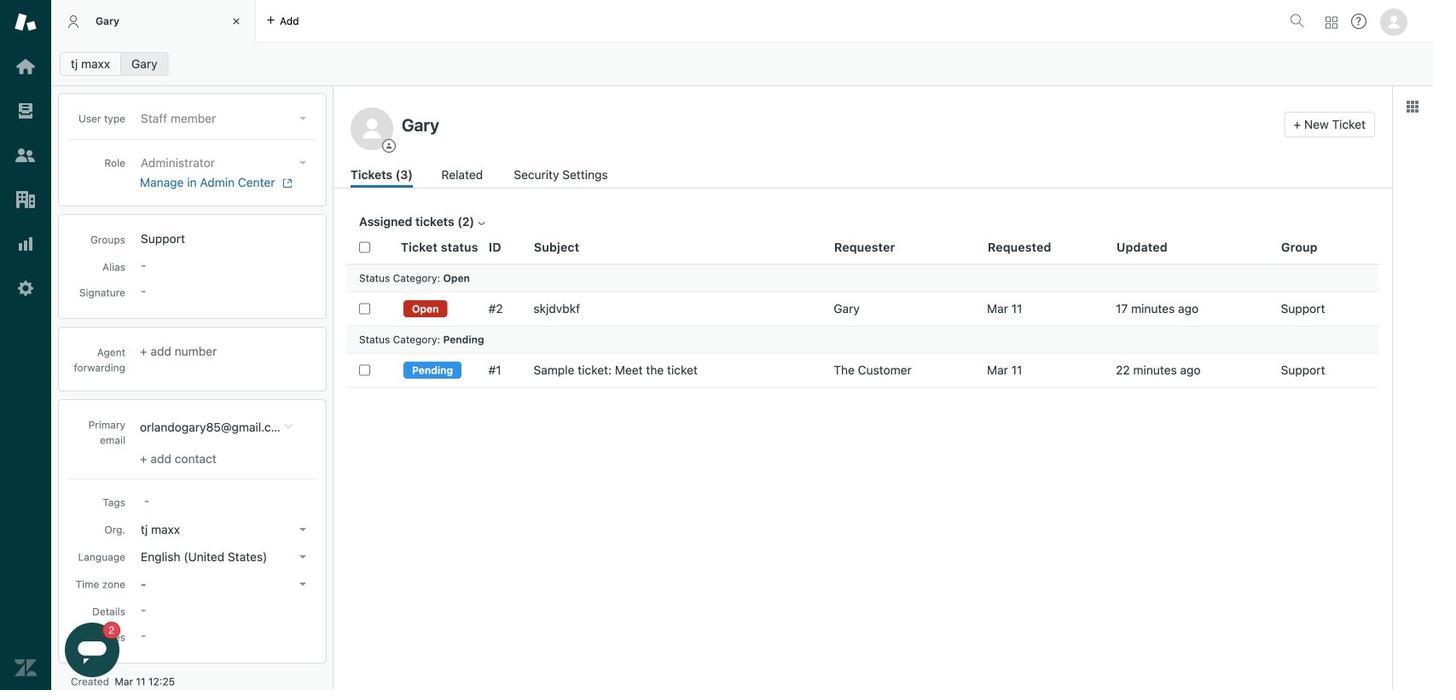 Task type: locate. For each thing, give the bounding box(es) containing it.
None text field
[[397, 112, 1278, 137]]

apps image
[[1406, 100, 1420, 113]]

0 vertical spatial arrow down image
[[300, 117, 306, 120]]

get started image
[[15, 55, 37, 78]]

3 arrow down image from the top
[[300, 583, 306, 586]]

tab
[[51, 0, 256, 43]]

organizations image
[[15, 189, 37, 211]]

zendesk support image
[[15, 11, 37, 33]]

tabs tab list
[[51, 0, 1283, 43]]

arrow down image
[[300, 161, 306, 165], [300, 528, 306, 532], [300, 583, 306, 586]]

zendesk products image
[[1326, 17, 1338, 29]]

1 vertical spatial arrow down image
[[300, 556, 306, 559]]

- field
[[137, 492, 313, 510]]

zendesk image
[[15, 657, 37, 679]]

2 arrow down image from the top
[[300, 528, 306, 532]]

close image
[[228, 13, 245, 30]]

arrow down image
[[300, 117, 306, 120], [300, 556, 306, 559]]

1 vertical spatial arrow down image
[[300, 528, 306, 532]]

grid
[[334, 230, 1393, 690]]

1 arrow down image from the top
[[300, 117, 306, 120]]

0 vertical spatial arrow down image
[[300, 161, 306, 165]]

None checkbox
[[359, 303, 370, 314], [359, 365, 370, 376], [359, 303, 370, 314], [359, 365, 370, 376]]

reporting image
[[15, 233, 37, 255]]

2 vertical spatial arrow down image
[[300, 583, 306, 586]]



Task type: vqa. For each thing, say whether or not it's contained in the screenshot.
fifth menu item from the top
no



Task type: describe. For each thing, give the bounding box(es) containing it.
customers image
[[15, 144, 37, 166]]

2 arrow down image from the top
[[300, 556, 306, 559]]

secondary element
[[51, 47, 1434, 81]]

1 arrow down image from the top
[[300, 161, 306, 165]]

get help image
[[1352, 14, 1367, 29]]

Select All Tickets checkbox
[[359, 242, 370, 253]]

main element
[[0, 0, 51, 690]]

admin image
[[15, 277, 37, 300]]

views image
[[15, 100, 37, 122]]



